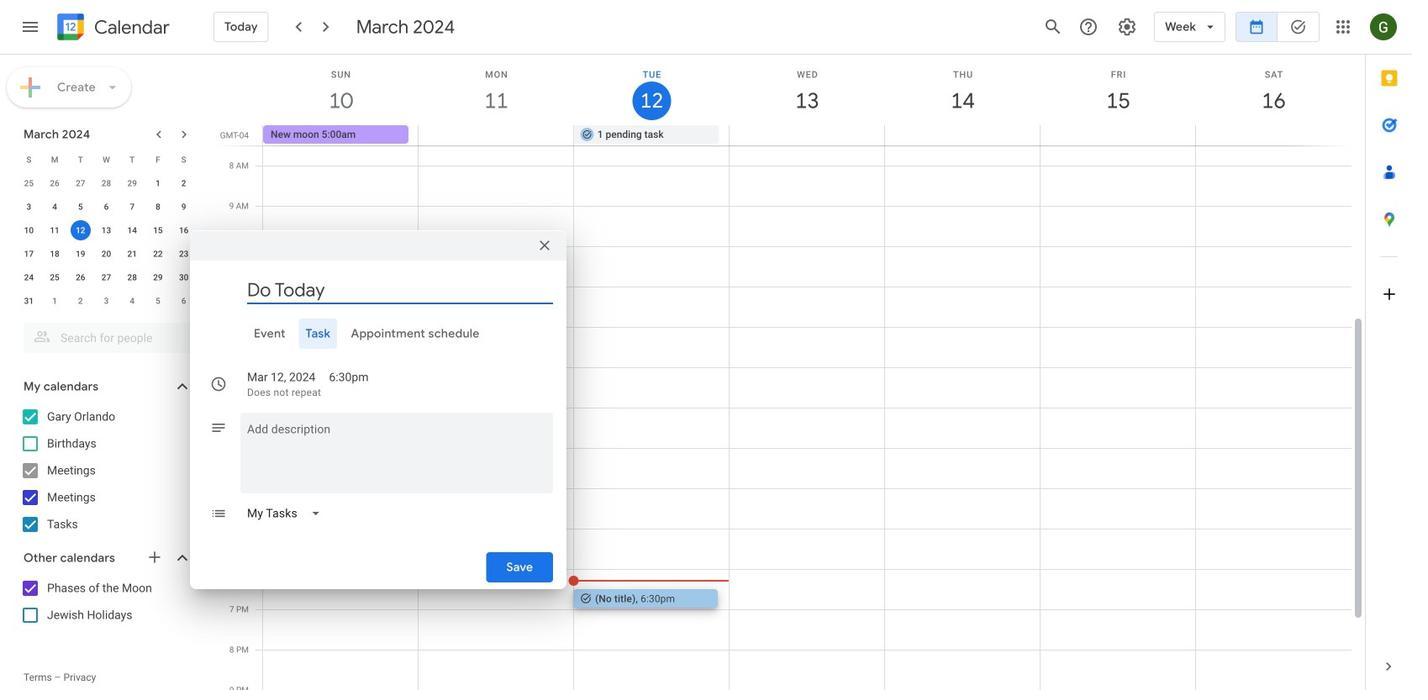 Task type: describe. For each thing, give the bounding box(es) containing it.
calendar element
[[54, 10, 170, 47]]

27 element
[[96, 267, 116, 288]]

1 horizontal spatial tab list
[[1366, 55, 1412, 643]]

my calendars list
[[3, 404, 209, 538]]

30 element
[[174, 267, 194, 288]]

16 element
[[174, 220, 194, 240]]

21 element
[[122, 244, 142, 264]]

february 29 element
[[122, 173, 142, 193]]

8 element
[[148, 197, 168, 217]]

1 element
[[148, 173, 168, 193]]

heading inside calendar element
[[91, 17, 170, 37]]

cell inside march 2024 "grid"
[[68, 219, 93, 242]]

february 25 element
[[19, 173, 39, 193]]

15 element
[[148, 220, 168, 240]]

28 element
[[122, 267, 142, 288]]

Search for people text field
[[34, 323, 182, 353]]

add other calendars image
[[146, 549, 163, 566]]

18 element
[[45, 244, 65, 264]]

april 6 element
[[174, 291, 194, 311]]

other calendars list
[[3, 575, 209, 629]]

february 28 element
[[96, 173, 116, 193]]



Task type: vqa. For each thing, say whether or not it's contained in the screenshot.
25 element
yes



Task type: locate. For each thing, give the bounding box(es) containing it.
5 element
[[70, 197, 91, 217]]

14 element
[[122, 220, 142, 240]]

25 element
[[45, 267, 65, 288]]

3 element
[[19, 197, 39, 217]]

13 element
[[96, 220, 116, 240]]

tab list
[[1366, 55, 1412, 643], [203, 319, 553, 349]]

29 element
[[148, 267, 168, 288]]

12, today element
[[70, 220, 91, 240]]

grid
[[215, 55, 1365, 690]]

19 element
[[70, 244, 91, 264]]

4 element
[[45, 197, 65, 217]]

26 element
[[70, 267, 91, 288]]

0 horizontal spatial tab list
[[203, 319, 553, 349]]

row
[[256, 125, 1365, 145], [16, 148, 197, 172], [16, 172, 197, 195], [16, 195, 197, 219], [16, 219, 197, 242], [16, 242, 197, 266], [16, 266, 197, 289], [16, 289, 197, 313]]

march 2024 grid
[[16, 148, 197, 313]]

april 3 element
[[96, 291, 116, 311]]

6 element
[[96, 197, 116, 217]]

settings menu image
[[1117, 17, 1138, 37]]

february 27 element
[[70, 173, 91, 193]]

11 element
[[45, 220, 65, 240]]

24 element
[[19, 267, 39, 288]]

heading
[[91, 17, 170, 37]]

7 element
[[122, 197, 142, 217]]

Add title text field
[[247, 277, 553, 303]]

april 1 element
[[45, 291, 65, 311]]

april 4 element
[[122, 291, 142, 311]]

31 element
[[19, 291, 39, 311]]

10 element
[[19, 220, 39, 240]]

17 element
[[19, 244, 39, 264]]

Add description text field
[[240, 420, 553, 480]]

23 element
[[174, 244, 194, 264]]

None field
[[240, 499, 334, 529]]

22 element
[[148, 244, 168, 264]]

april 2 element
[[70, 291, 91, 311]]

row group
[[16, 172, 197, 313]]

None search field
[[0, 316, 209, 353]]

20 element
[[96, 244, 116, 264]]

february 26 element
[[45, 173, 65, 193]]

cell
[[419, 125, 574, 145], [729, 125, 885, 145], [885, 125, 1040, 145], [1040, 125, 1196, 145], [1196, 125, 1351, 145], [68, 219, 93, 242]]

2 element
[[174, 173, 194, 193]]

9 element
[[174, 197, 194, 217]]

main drawer image
[[20, 17, 40, 37]]

april 5 element
[[148, 291, 168, 311]]



